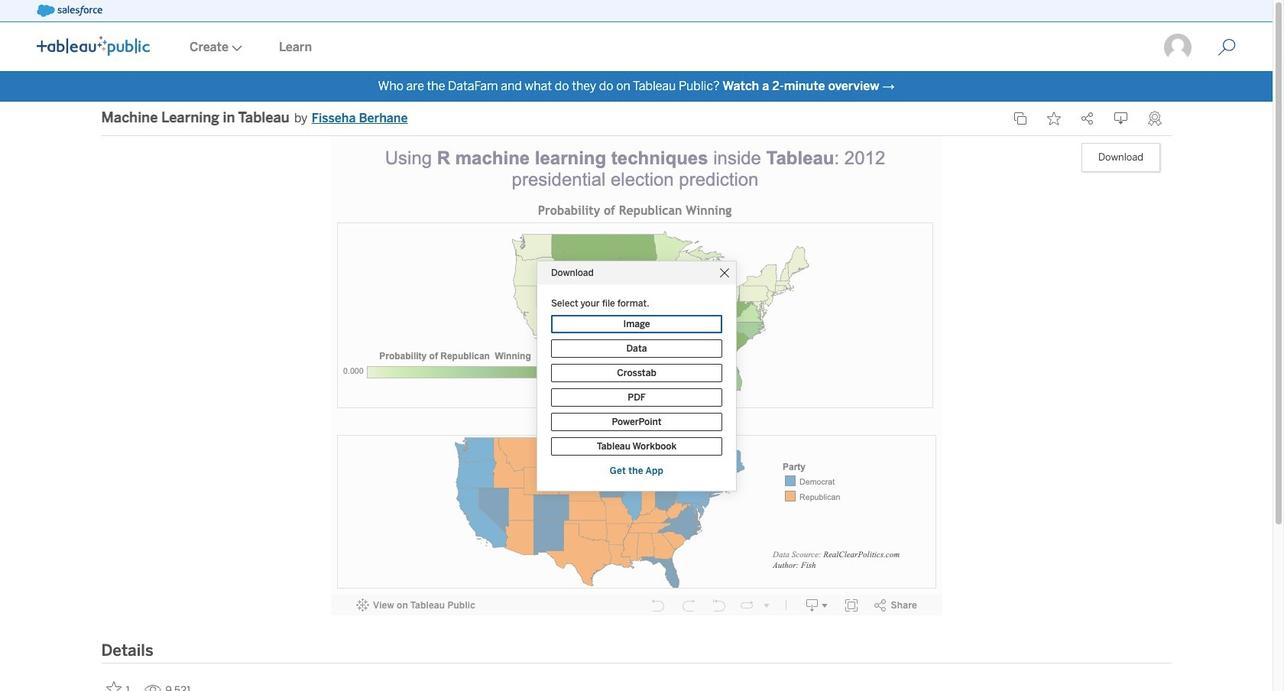 Task type: locate. For each thing, give the bounding box(es) containing it.
make a copy image
[[1014, 112, 1027, 125]]

tara.schultz image
[[1163, 32, 1194, 63]]

logo image
[[37, 36, 150, 56]]

nominate for viz of the day image
[[1148, 111, 1162, 126]]



Task type: describe. For each thing, give the bounding box(es) containing it.
favorite button image
[[1047, 112, 1061, 125]]

salesforce logo image
[[37, 5, 102, 17]]

create image
[[229, 45, 242, 51]]

add favorite image
[[106, 681, 121, 691]]

go to search image
[[1200, 38, 1255, 57]]

Add Favorite button
[[101, 677, 138, 691]]



Task type: vqa. For each thing, say whether or not it's contained in the screenshot.
download "icon"
no



